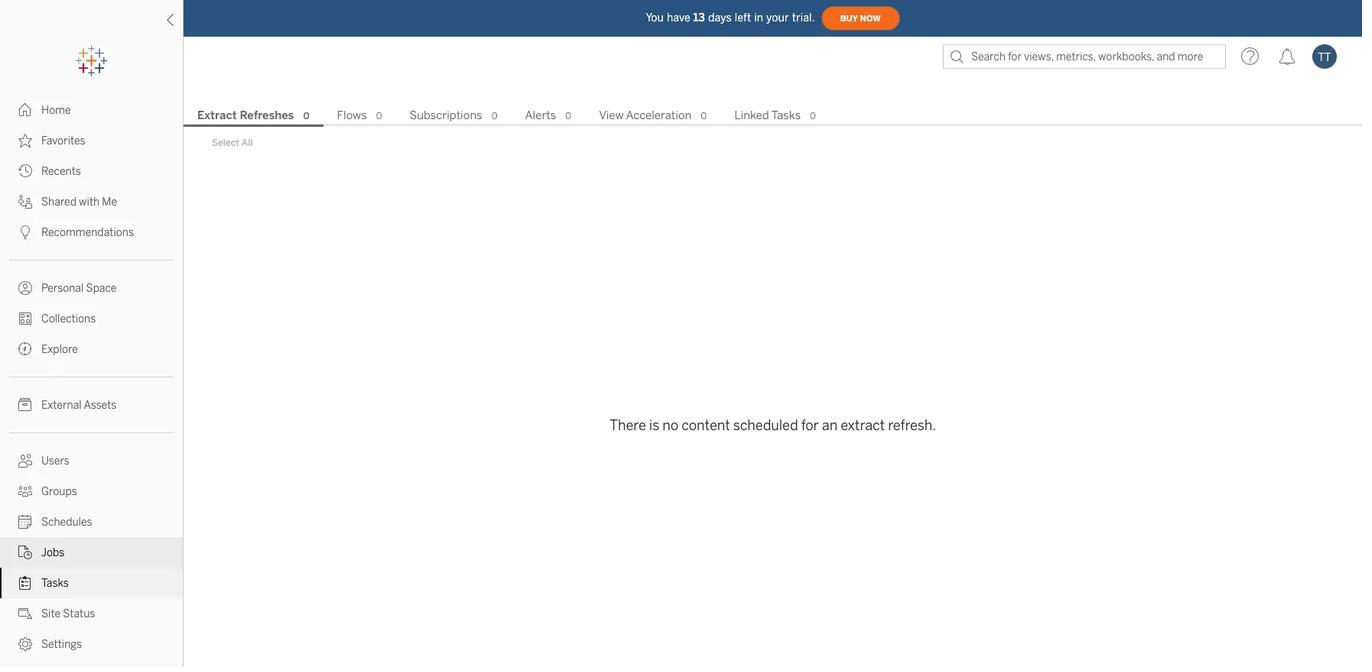 Task type: describe. For each thing, give the bounding box(es) containing it.
users link
[[0, 446, 183, 477]]

users
[[41, 455, 70, 468]]

extract
[[197, 109, 237, 122]]

home
[[41, 104, 71, 117]]

extract refreshes
[[197, 109, 294, 122]]

extract
[[841, 417, 885, 434]]

external assets
[[41, 399, 117, 412]]

by text only_f5he34f image for schedules
[[18, 516, 32, 529]]

settings
[[41, 639, 82, 652]]

personal
[[41, 282, 84, 295]]

by text only_f5he34f image for tasks
[[18, 577, 32, 591]]

explore
[[41, 343, 78, 356]]

you have 13 days left in your trial.
[[646, 11, 815, 24]]

all
[[242, 138, 253, 148]]

0 for flows
[[376, 111, 382, 122]]

there is no content scheduled for an extract refresh. main content
[[184, 76, 1362, 668]]

by text only_f5he34f image for favorites
[[18, 134, 32, 148]]

select all
[[212, 138, 253, 148]]

recommendations
[[41, 226, 134, 239]]

by text only_f5he34f image for home
[[18, 103, 32, 117]]

favorites link
[[0, 125, 183, 156]]

schedules link
[[0, 507, 183, 538]]

13
[[694, 11, 705, 24]]

tasks inside sub-spaces tab list
[[771, 109, 801, 122]]

navigation panel element
[[0, 46, 183, 660]]

status
[[63, 608, 95, 621]]

trial.
[[792, 11, 815, 24]]

your
[[767, 11, 789, 24]]

collections
[[41, 313, 96, 326]]

now
[[860, 13, 881, 23]]

there
[[610, 417, 646, 434]]

by text only_f5he34f image for users
[[18, 454, 32, 468]]

days
[[708, 11, 732, 24]]

0 for extract refreshes
[[303, 111, 309, 122]]

content
[[682, 417, 730, 434]]

by text only_f5he34f image for explore
[[18, 343, 32, 356]]

site
[[41, 608, 61, 621]]

refreshes
[[240, 109, 294, 122]]

by text only_f5he34f image for recents
[[18, 164, 32, 178]]

refresh.
[[888, 417, 936, 434]]

explore link
[[0, 334, 183, 365]]

navigation containing extract refreshes
[[184, 104, 1362, 127]]

0 for linked tasks
[[810, 111, 816, 122]]

by text only_f5he34f image for groups
[[18, 485, 32, 499]]

0 for view acceleration
[[701, 111, 707, 122]]

recents
[[41, 165, 81, 178]]

by text only_f5he34f image for personal space
[[18, 281, 32, 295]]

flows
[[337, 109, 367, 122]]

have
[[667, 11, 691, 24]]

assets
[[84, 399, 117, 412]]

groups
[[41, 486, 77, 499]]

collections link
[[0, 304, 183, 334]]

groups link
[[0, 477, 183, 507]]

select
[[212, 138, 240, 148]]

settings link
[[0, 630, 183, 660]]

alerts
[[525, 109, 556, 122]]

Search for views, metrics, workbooks, and more text field
[[943, 44, 1226, 69]]



Task type: vqa. For each thing, say whether or not it's contained in the screenshot.
Use Dashboard button
no



Task type: locate. For each thing, give the bounding box(es) containing it.
7 by text only_f5he34f image from the top
[[18, 577, 32, 591]]

linked
[[734, 109, 769, 122]]

by text only_f5he34f image left favorites
[[18, 134, 32, 148]]

by text only_f5he34f image inside external assets link
[[18, 399, 32, 412]]

by text only_f5he34f image inside home 'link'
[[18, 103, 32, 117]]

site status link
[[0, 599, 183, 630]]

0 right linked tasks
[[810, 111, 816, 122]]

by text only_f5he34f image inside users link
[[18, 454, 32, 468]]

view acceleration
[[599, 109, 692, 122]]

0 for subscriptions
[[492, 111, 498, 122]]

by text only_f5he34f image for settings
[[18, 638, 32, 652]]

3 0 from the left
[[492, 111, 498, 122]]

external
[[41, 399, 82, 412]]

buy
[[840, 13, 858, 23]]

1 vertical spatial tasks
[[41, 578, 69, 591]]

7 by text only_f5he34f image from the top
[[18, 485, 32, 499]]

9 by text only_f5he34f image from the top
[[18, 638, 32, 652]]

4 0 from the left
[[565, 111, 571, 122]]

by text only_f5he34f image inside favorites link
[[18, 134, 32, 148]]

1 horizontal spatial tasks
[[771, 109, 801, 122]]

6 by text only_f5he34f image from the top
[[18, 546, 32, 560]]

tasks inside main navigation. press the up and down arrow keys to access links. element
[[41, 578, 69, 591]]

tasks link
[[0, 568, 183, 599]]

home link
[[0, 95, 183, 125]]

by text only_f5he34f image left recommendations
[[18, 226, 32, 239]]

5 by text only_f5he34f image from the top
[[18, 516, 32, 529]]

main navigation. press the up and down arrow keys to access links. element
[[0, 95, 183, 660]]

subscriptions
[[410, 109, 482, 122]]

sub-spaces tab list
[[184, 107, 1362, 127]]

by text only_f5he34f image inside collections link
[[18, 312, 32, 326]]

0 vertical spatial tasks
[[771, 109, 801, 122]]

by text only_f5he34f image inside settings "link"
[[18, 638, 32, 652]]

by text only_f5he34f image inside the personal space link
[[18, 281, 32, 295]]

0 right 'refreshes'
[[303, 111, 309, 122]]

0
[[303, 111, 309, 122], [376, 111, 382, 122], [492, 111, 498, 122], [565, 111, 571, 122], [701, 111, 707, 122], [810, 111, 816, 122]]

by text only_f5he34f image left groups
[[18, 485, 32, 499]]

6 0 from the left
[[810, 111, 816, 122]]

by text only_f5he34f image for jobs
[[18, 546, 32, 560]]

tasks
[[771, 109, 801, 122], [41, 578, 69, 591]]

shared with me
[[41, 196, 117, 209]]

by text only_f5he34f image for shared with me
[[18, 195, 32, 209]]

by text only_f5he34f image
[[18, 134, 32, 148], [18, 164, 32, 178], [18, 195, 32, 209], [18, 226, 32, 239], [18, 312, 32, 326], [18, 454, 32, 468], [18, 485, 32, 499]]

is
[[649, 417, 660, 434]]

by text only_f5he34f image inside recommendations link
[[18, 226, 32, 239]]

3 by text only_f5he34f image from the top
[[18, 195, 32, 209]]

0 right alerts
[[565, 111, 571, 122]]

by text only_f5he34f image for external assets
[[18, 399, 32, 412]]

3 by text only_f5he34f image from the top
[[18, 343, 32, 356]]

by text only_f5he34f image inside shared with me link
[[18, 195, 32, 209]]

4 by text only_f5he34f image from the top
[[18, 399, 32, 412]]

in
[[754, 11, 763, 24]]

0 for alerts
[[565, 111, 571, 122]]

external assets link
[[0, 390, 183, 421]]

acceleration
[[626, 109, 692, 122]]

view
[[599, 109, 624, 122]]

6 by text only_f5he34f image from the top
[[18, 454, 32, 468]]

0 right flows
[[376, 111, 382, 122]]

there is no content scheduled for an extract refresh.
[[610, 417, 936, 434]]

0 horizontal spatial tasks
[[41, 578, 69, 591]]

0 left alerts
[[492, 111, 498, 122]]

navigation
[[184, 104, 1362, 127]]

no
[[663, 417, 679, 434]]

an
[[822, 417, 838, 434]]

buy now
[[840, 13, 881, 23]]

by text only_f5he34f image inside the groups link
[[18, 485, 32, 499]]

select all button
[[202, 134, 263, 152]]

personal space link
[[0, 273, 183, 304]]

2 0 from the left
[[376, 111, 382, 122]]

by text only_f5he34f image left collections
[[18, 312, 32, 326]]

buy now button
[[821, 6, 900, 31]]

you
[[646, 11, 664, 24]]

1 by text only_f5he34f image from the top
[[18, 103, 32, 117]]

by text only_f5he34f image
[[18, 103, 32, 117], [18, 281, 32, 295], [18, 343, 32, 356], [18, 399, 32, 412], [18, 516, 32, 529], [18, 546, 32, 560], [18, 577, 32, 591], [18, 607, 32, 621], [18, 638, 32, 652]]

left
[[735, 11, 751, 24]]

by text only_f5he34f image for collections
[[18, 312, 32, 326]]

2 by text only_f5he34f image from the top
[[18, 164, 32, 178]]

personal space
[[41, 282, 117, 295]]

8 by text only_f5he34f image from the top
[[18, 607, 32, 621]]

space
[[86, 282, 117, 295]]

by text only_f5he34f image inside schedules link
[[18, 516, 32, 529]]

by text only_f5he34f image inside tasks link
[[18, 577, 32, 591]]

linked tasks
[[734, 109, 801, 122]]

5 by text only_f5he34f image from the top
[[18, 312, 32, 326]]

by text only_f5he34f image inside site status link
[[18, 607, 32, 621]]

2 by text only_f5he34f image from the top
[[18, 281, 32, 295]]

by text only_f5he34f image inside jobs link
[[18, 546, 32, 560]]

1 0 from the left
[[303, 111, 309, 122]]

site status
[[41, 608, 95, 621]]

by text only_f5he34f image inside recents link
[[18, 164, 32, 178]]

4 by text only_f5he34f image from the top
[[18, 226, 32, 239]]

recommendations link
[[0, 217, 183, 248]]

jobs link
[[0, 538, 183, 568]]

shared
[[41, 196, 76, 209]]

for
[[801, 417, 819, 434]]

shared with me link
[[0, 187, 183, 217]]

by text only_f5he34f image left users
[[18, 454, 32, 468]]

scheduled
[[733, 417, 798, 434]]

by text only_f5he34f image left recents
[[18, 164, 32, 178]]

tasks right linked
[[771, 109, 801, 122]]

1 by text only_f5he34f image from the top
[[18, 134, 32, 148]]

by text only_f5he34f image left shared
[[18, 195, 32, 209]]

tasks down jobs
[[41, 578, 69, 591]]

by text only_f5he34f image for recommendations
[[18, 226, 32, 239]]

by text only_f5he34f image inside explore link
[[18, 343, 32, 356]]

me
[[102, 196, 117, 209]]

schedules
[[41, 516, 92, 529]]

favorites
[[41, 135, 85, 148]]

recents link
[[0, 156, 183, 187]]

jobs
[[41, 547, 64, 560]]

with
[[79, 196, 100, 209]]

5 0 from the left
[[701, 111, 707, 122]]

0 right 'acceleration'
[[701, 111, 707, 122]]

by text only_f5he34f image for site status
[[18, 607, 32, 621]]



